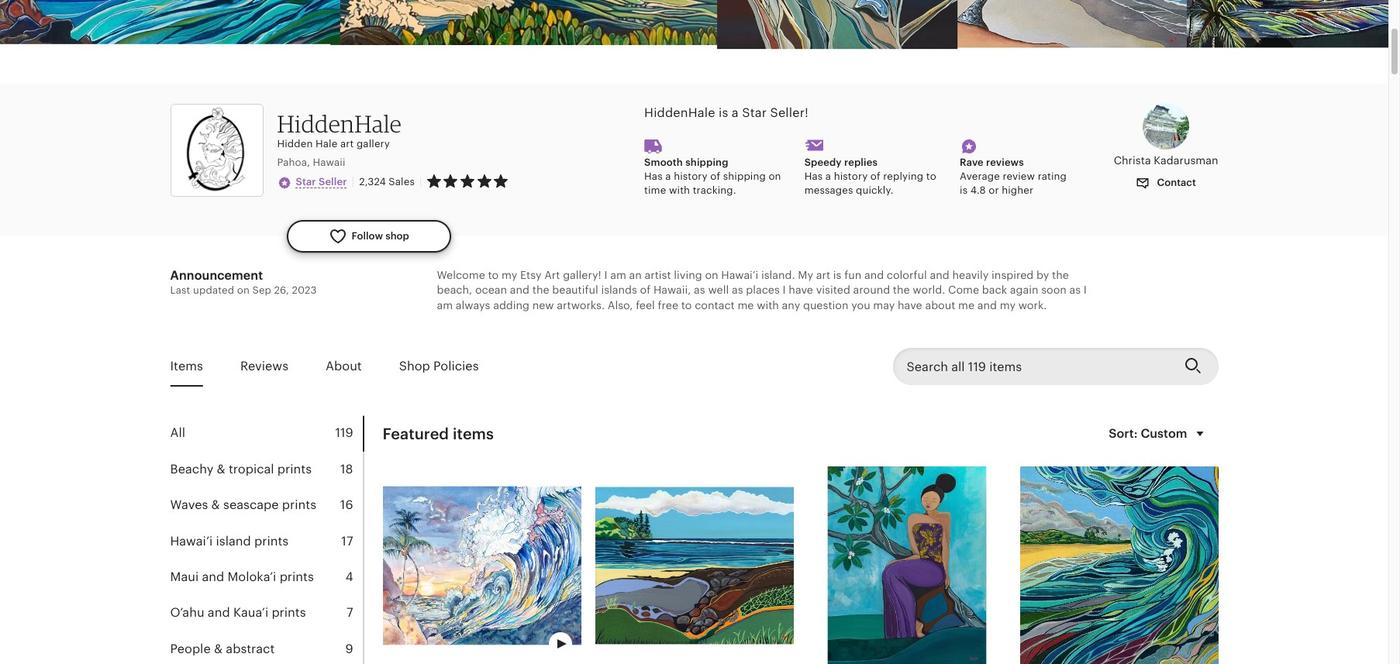 Task type: locate. For each thing, give the bounding box(es) containing it.
1 vertical spatial star
[[296, 176, 316, 188]]

0 vertical spatial to
[[927, 171, 937, 182]]

star inside button
[[296, 176, 316, 188]]

1 horizontal spatial on
[[705, 269, 719, 281]]

work.
[[1019, 299, 1047, 312]]

4 tab from the top
[[170, 524, 363, 560]]

3 tab from the top
[[170, 488, 363, 524]]

to up ocean
[[488, 269, 499, 281]]

star_seller image
[[277, 176, 291, 190]]

2 horizontal spatial of
[[871, 171, 881, 182]]

tab containing beachy & tropical prints
[[170, 452, 363, 488]]

1 horizontal spatial star
[[742, 105, 767, 120]]

& for waves
[[211, 498, 220, 513]]

prints right kaua'i on the bottom
[[272, 606, 306, 621]]

0 horizontal spatial hiddenhale
[[277, 109, 402, 138]]

1 horizontal spatial has
[[805, 171, 823, 182]]

the down colorful
[[893, 284, 910, 296]]

1 has from the left
[[644, 171, 663, 182]]

and
[[865, 269, 884, 281], [930, 269, 950, 281], [510, 284, 530, 296], [978, 299, 997, 312], [202, 570, 224, 585], [208, 606, 230, 621]]

a down smooth
[[666, 171, 671, 182]]

am down the beach,
[[437, 299, 453, 312]]

heavily
[[953, 269, 989, 281]]

o'ahu and kaua'i prints
[[170, 606, 306, 621]]

2 horizontal spatial on
[[769, 171, 781, 182]]

me down "come"
[[958, 299, 975, 312]]

tab up "seascape"
[[170, 452, 363, 488]]

0 horizontal spatial art
[[340, 138, 354, 149]]

with inside welcome to my etsy art gallery! i am an artist living on hawai'i island. my art is fun and colorful and heavily inspired by the beach, ocean and the beautiful islands of hawaii, as well as places i have visited around the world. come back again soon as i am always adding new artworks. also, feel free to contact me with any question you may have about me and my work.
[[757, 299, 779, 312]]

0 vertical spatial am
[[610, 269, 626, 281]]

hiddenhale for hiddenhale hidden hale art gallery
[[277, 109, 402, 138]]

0 vertical spatial art
[[340, 138, 354, 149]]

featured
[[383, 426, 449, 443]]

1 vertical spatial have
[[898, 299, 923, 312]]

0 vertical spatial on
[[769, 171, 781, 182]]

2 horizontal spatial to
[[927, 171, 937, 182]]

has inside speedy replies has a history of replying to messages quickly.
[[805, 171, 823, 182]]

prints right "moloka'i"
[[280, 570, 314, 585]]

tab containing hawai'i island prints
[[170, 524, 363, 560]]

hale
[[316, 138, 338, 149]]

0 horizontal spatial with
[[669, 185, 690, 197]]

sort: custom button
[[1100, 416, 1219, 453]]

2023
[[292, 284, 317, 296]]

| right sales
[[419, 176, 422, 188]]

star down pahoa, hawaii
[[296, 176, 316, 188]]

1 horizontal spatial a
[[732, 105, 739, 120]]

featured items
[[383, 426, 494, 443]]

Search all 119 items text field
[[893, 348, 1172, 386]]

1 vertical spatial &
[[211, 498, 220, 513]]

prints for seascape
[[282, 498, 316, 513]]

i up islands
[[604, 269, 608, 281]]

and up adding
[[510, 284, 530, 296]]

history up tracking.
[[674, 171, 708, 182]]

art
[[340, 138, 354, 149], [816, 269, 831, 281]]

i down island.
[[783, 284, 786, 296]]

2 vertical spatial on
[[237, 284, 250, 296]]

2 has from the left
[[805, 171, 823, 182]]

follow shop button
[[287, 220, 451, 253]]

sort:
[[1109, 426, 1138, 441]]

0 horizontal spatial history
[[674, 171, 708, 182]]

have
[[789, 284, 813, 296], [898, 299, 923, 312]]

hidden
[[277, 138, 313, 149]]

1 | from the left
[[352, 175, 355, 188]]

adding
[[493, 299, 530, 312]]

my left etsy
[[502, 269, 517, 281]]

0 horizontal spatial as
[[694, 284, 705, 296]]

0 horizontal spatial has
[[644, 171, 663, 182]]

1 history from the left
[[674, 171, 708, 182]]

the up the soon
[[1052, 269, 1069, 281]]

places
[[746, 284, 780, 296]]

1 vertical spatial with
[[757, 299, 779, 312]]

a left seller!
[[732, 105, 739, 120]]

to right replying on the top of page
[[927, 171, 937, 182]]

1 vertical spatial to
[[488, 269, 499, 281]]

4.8
[[971, 185, 986, 197]]

prints right island
[[254, 534, 289, 549]]

hiddenhale up smooth
[[644, 105, 715, 120]]

on up well
[[705, 269, 719, 281]]

and up world.
[[930, 269, 950, 281]]

1 horizontal spatial |
[[419, 176, 422, 188]]

0 horizontal spatial the
[[533, 284, 549, 296]]

2 tab from the top
[[170, 452, 363, 488]]

have down "my"
[[789, 284, 813, 296]]

rating
[[1038, 171, 1067, 182]]

1 horizontal spatial of
[[711, 171, 721, 182]]

feel
[[636, 299, 655, 312]]

17
[[341, 534, 353, 549]]

gallery!
[[563, 269, 602, 281]]

with down the places
[[757, 299, 779, 312]]

2 | from the left
[[419, 176, 422, 188]]

& for beachy
[[217, 462, 225, 477]]

my down back
[[1000, 299, 1016, 312]]

0 vertical spatial star
[[742, 105, 767, 120]]

0 horizontal spatial on
[[237, 284, 250, 296]]

0 vertical spatial my
[[502, 269, 517, 281]]

is
[[719, 105, 729, 120], [960, 185, 968, 197], [833, 269, 842, 281]]

0 horizontal spatial hawai'i
[[170, 534, 213, 549]]

1 horizontal spatial with
[[757, 299, 779, 312]]

2 vertical spatial is
[[833, 269, 842, 281]]

prints for kaua'i
[[272, 606, 306, 621]]

star left seller!
[[742, 105, 767, 120]]

2 horizontal spatial as
[[1070, 284, 1081, 296]]

custom
[[1141, 426, 1188, 441]]

2 horizontal spatial is
[[960, 185, 968, 197]]

question
[[803, 299, 849, 312]]

art paper print of a big island hawaii beach. art from hawaii. modern coastal landscape. giclee print. image
[[595, 467, 794, 665]]

back
[[982, 284, 1007, 296]]

hawai'i inside welcome to my etsy art gallery! i am an artist living on hawai'i island. my art is fun and colorful and heavily inspired by the beach, ocean and the beautiful islands of hawaii, as well as places i have visited around the world. come back again soon as i am always adding new artworks. also, feel free to contact me with any question you may have about me and my work.
[[721, 269, 759, 281]]

items
[[453, 426, 494, 443]]

shop policies
[[399, 359, 479, 374]]

1 horizontal spatial art
[[816, 269, 831, 281]]

1 horizontal spatial i
[[783, 284, 786, 296]]

artist
[[645, 269, 671, 281]]

& right "people"
[[214, 642, 223, 657]]

on
[[769, 171, 781, 182], [705, 269, 719, 281], [237, 284, 250, 296]]

| left 2,324
[[352, 175, 355, 188]]

1 vertical spatial on
[[705, 269, 719, 281]]

1 horizontal spatial the
[[893, 284, 910, 296]]

a inside speedy replies has a history of replying to messages quickly.
[[826, 171, 831, 182]]

1 vertical spatial hawai'i
[[170, 534, 213, 549]]

is inside welcome to my etsy art gallery! i am an artist living on hawai'i island. my art is fun and colorful and heavily inspired by the beach, ocean and the beautiful islands of hawaii, as well as places i have visited around the world. come back again soon as i am always adding new artworks. also, feel free to contact me with any question you may have about me and my work.
[[833, 269, 842, 281]]

0 horizontal spatial a
[[666, 171, 671, 182]]

average
[[960, 171, 1000, 182]]

0 horizontal spatial of
[[640, 284, 651, 296]]

smooth shipping has a history of shipping on time with tracking.
[[644, 157, 781, 197]]

on left sep
[[237, 284, 250, 296]]

prints left 16
[[282, 498, 316, 513]]

quickly.
[[856, 185, 894, 197]]

has for has a history of shipping on time with tracking.
[[644, 171, 663, 182]]

as right well
[[732, 284, 743, 296]]

on down seller!
[[769, 171, 781, 182]]

1 horizontal spatial hiddenhale
[[644, 105, 715, 120]]

of up tracking.
[[711, 171, 721, 182]]

has up time
[[644, 171, 663, 182]]

hiddenhale up hale
[[277, 109, 402, 138]]

of up quickly.
[[871, 171, 881, 182]]

shop policies link
[[399, 349, 479, 385]]

prints for moloka'i
[[280, 570, 314, 585]]

i
[[604, 269, 608, 281], [783, 284, 786, 296], [1084, 284, 1087, 296]]

with inside smooth shipping has a history of shipping on time with tracking.
[[669, 185, 690, 197]]

an
[[629, 269, 642, 281]]

1 horizontal spatial my
[[1000, 299, 1016, 312]]

art right hale
[[340, 138, 354, 149]]

a up messages
[[826, 171, 831, 182]]

0 vertical spatial have
[[789, 284, 813, 296]]

hawai'i up well
[[721, 269, 759, 281]]

2 history from the left
[[834, 171, 868, 182]]

seller
[[319, 176, 347, 188]]

contact
[[695, 299, 735, 312]]

reviews link
[[240, 349, 289, 385]]

& right beachy
[[217, 462, 225, 477]]

have down world.
[[898, 299, 923, 312]]

a for smooth shipping
[[666, 171, 671, 182]]

has down speedy
[[805, 171, 823, 182]]

0 vertical spatial hawai'i
[[721, 269, 759, 281]]

2,324 sales link
[[359, 176, 415, 188]]

star
[[742, 105, 767, 120], [296, 176, 316, 188]]

hawai'i inside "sections" tab list
[[170, 534, 213, 549]]

watercolor art paper print of a breaking wave. colorful beach wall art. giclee print. image
[[383, 467, 581, 665]]

of inside smooth shipping has a history of shipping on time with tracking.
[[711, 171, 721, 182]]

|
[[352, 175, 355, 188], [419, 176, 422, 188]]

tab up "moloka'i"
[[170, 524, 363, 560]]

1 vertical spatial is
[[960, 185, 968, 197]]

2 vertical spatial &
[[214, 642, 223, 657]]

1 horizontal spatial is
[[833, 269, 842, 281]]

i right the soon
[[1084, 284, 1087, 296]]

islands
[[601, 284, 637, 296]]

maui and moloka'i prints
[[170, 570, 314, 585]]

1 horizontal spatial history
[[834, 171, 868, 182]]

the up new
[[533, 284, 549, 296]]

of inside speedy replies has a history of replying to messages quickly.
[[871, 171, 881, 182]]

shipping
[[686, 157, 729, 168], [723, 171, 766, 182]]

2 horizontal spatial a
[[826, 171, 831, 182]]

all
[[170, 426, 185, 441]]

am
[[610, 269, 626, 281], [437, 299, 453, 312]]

as left well
[[694, 284, 705, 296]]

1 as from the left
[[694, 284, 705, 296]]

1 horizontal spatial me
[[958, 299, 975, 312]]

again
[[1010, 284, 1039, 296]]

is up smooth shipping has a history of shipping on time with tracking. on the top of the page
[[719, 105, 729, 120]]

a inside smooth shipping has a history of shipping on time with tracking.
[[666, 171, 671, 182]]

0 horizontal spatial |
[[352, 175, 355, 188]]

to right free
[[681, 299, 692, 312]]

1 vertical spatial art
[[816, 269, 831, 281]]

tab down kaua'i on the bottom
[[170, 632, 363, 665]]

am up islands
[[610, 269, 626, 281]]

and down back
[[978, 299, 997, 312]]

1 horizontal spatial as
[[732, 284, 743, 296]]

as right the soon
[[1070, 284, 1081, 296]]

has
[[644, 171, 663, 182], [805, 171, 823, 182]]

pahoa, hawaii
[[277, 156, 345, 168]]

history down replies
[[834, 171, 868, 182]]

tab up kaua'i on the bottom
[[170, 560, 363, 596]]

any
[[782, 299, 800, 312]]

2 me from the left
[[958, 299, 975, 312]]

with right time
[[669, 185, 690, 197]]

hawai'i
[[721, 269, 759, 281], [170, 534, 213, 549]]

about
[[925, 299, 956, 312]]

visited
[[816, 284, 851, 296]]

tab up tropical
[[170, 416, 363, 452]]

hawaiian art paper print of a breaking wave on the north shore of oahu island. giclee print. image
[[1020, 467, 1219, 665]]

0 vertical spatial is
[[719, 105, 729, 120]]

on inside "announcement last updated on sep 26, 2023"
[[237, 284, 250, 296]]

0 vertical spatial with
[[669, 185, 690, 197]]

ocean
[[475, 284, 507, 296]]

prints for tropical
[[277, 462, 312, 477]]

& right waves
[[211, 498, 220, 513]]

&
[[217, 462, 225, 477], [211, 498, 220, 513], [214, 642, 223, 657]]

5 tab from the top
[[170, 560, 363, 596]]

me
[[738, 299, 754, 312], [958, 299, 975, 312]]

is left '4.8'
[[960, 185, 968, 197]]

history inside smooth shipping has a history of shipping on time with tracking.
[[674, 171, 708, 182]]

history inside speedy replies has a history of replying to messages quickly.
[[834, 171, 868, 182]]

of up feel
[[640, 284, 651, 296]]

2 horizontal spatial the
[[1052, 269, 1069, 281]]

2 as from the left
[[732, 284, 743, 296]]

hawai'i down waves
[[170, 534, 213, 549]]

seller!
[[770, 105, 809, 120]]

is inside rave reviews average review rating is 4.8 or higher
[[960, 185, 968, 197]]

0 horizontal spatial to
[[488, 269, 499, 281]]

welcome
[[437, 269, 485, 281]]

of
[[711, 171, 721, 182], [871, 171, 881, 182], [640, 284, 651, 296]]

hawaii,
[[654, 284, 691, 296]]

1 me from the left
[[738, 299, 754, 312]]

1 horizontal spatial hawai'i
[[721, 269, 759, 281]]

7 tab from the top
[[170, 632, 363, 665]]

christa kadarusman link
[[1114, 103, 1219, 169]]

0 horizontal spatial star
[[296, 176, 316, 188]]

contact button
[[1125, 169, 1208, 197]]

of for replying
[[871, 171, 881, 182]]

tab down tropical
[[170, 488, 363, 524]]

o'ahu
[[170, 606, 204, 621]]

tab up abstract
[[170, 596, 363, 632]]

is left fun
[[833, 269, 842, 281]]

1 vertical spatial am
[[437, 299, 453, 312]]

0 vertical spatial &
[[217, 462, 225, 477]]

2,324
[[359, 176, 386, 188]]

art right "my"
[[816, 269, 831, 281]]

or
[[989, 185, 999, 197]]

6 tab from the top
[[170, 596, 363, 632]]

1 tab from the top
[[170, 416, 363, 452]]

has inside smooth shipping has a history of shipping on time with tracking.
[[644, 171, 663, 182]]

tab
[[170, 416, 363, 452], [170, 452, 363, 488], [170, 488, 363, 524], [170, 524, 363, 560], [170, 560, 363, 596], [170, 596, 363, 632], [170, 632, 363, 665]]

prints right tropical
[[277, 462, 312, 477]]

0 horizontal spatial is
[[719, 105, 729, 120]]

1 horizontal spatial to
[[681, 299, 692, 312]]

reviews
[[986, 157, 1024, 168]]

of inside welcome to my etsy art gallery! i am an artist living on hawai'i island. my art is fun and colorful and heavily inspired by the beach, ocean and the beautiful islands of hawaii, as well as places i have visited around the world. come back again soon as i am always adding new artworks. also, feel free to contact me with any question you may have about me and my work.
[[640, 284, 651, 296]]

me down the places
[[738, 299, 754, 312]]

0 horizontal spatial me
[[738, 299, 754, 312]]



Task type: describe. For each thing, give the bounding box(es) containing it.
island.
[[761, 269, 795, 281]]

speedy
[[805, 157, 842, 168]]

0 horizontal spatial am
[[437, 299, 453, 312]]

sales
[[389, 176, 415, 188]]

moloka'i
[[228, 570, 276, 585]]

time
[[644, 185, 666, 197]]

artworks.
[[557, 299, 605, 312]]

2 vertical spatial to
[[681, 299, 692, 312]]

a for speedy replies
[[826, 171, 831, 182]]

18
[[340, 462, 353, 477]]

replies
[[844, 157, 878, 168]]

christa kadarusman image
[[1143, 103, 1190, 150]]

7
[[347, 606, 353, 621]]

119
[[335, 426, 353, 441]]

star seller button
[[277, 174, 347, 190]]

speedy replies has a history of replying to messages quickly.
[[805, 157, 937, 197]]

fun
[[845, 269, 862, 281]]

kaua'i
[[233, 606, 268, 621]]

announcement last updated on sep 26, 2023
[[170, 268, 317, 296]]

review
[[1003, 171, 1035, 182]]

smooth
[[644, 157, 683, 168]]

to inside speedy replies has a history of replying to messages quickly.
[[927, 171, 937, 182]]

history for quickly.
[[834, 171, 868, 182]]

living
[[674, 269, 702, 281]]

colorful
[[887, 269, 927, 281]]

about
[[326, 359, 362, 374]]

island
[[216, 534, 251, 549]]

christa
[[1114, 155, 1151, 167]]

3 as from the left
[[1070, 284, 1081, 296]]

on inside welcome to my etsy art gallery! i am an artist living on hawai'i island. my art is fun and colorful and heavily inspired by the beach, ocean and the beautiful islands of hawaii, as well as places i have visited around the world. come back again soon as i am always adding new artworks. also, feel free to contact me with any question you may have about me and my work.
[[705, 269, 719, 281]]

sections tab list
[[170, 416, 364, 665]]

0 horizontal spatial my
[[502, 269, 517, 281]]

items link
[[170, 349, 203, 385]]

| inside | 2,324 sales |
[[419, 176, 422, 188]]

hawai'i island prints
[[170, 534, 289, 549]]

replying
[[883, 171, 924, 182]]

art
[[545, 269, 560, 281]]

higher
[[1002, 185, 1034, 197]]

rave
[[960, 157, 984, 168]]

seascape
[[223, 498, 279, 513]]

by
[[1037, 269, 1049, 281]]

gallery
[[357, 138, 390, 149]]

has for has a history of replying to messages quickly.
[[805, 171, 823, 182]]

people & abstract
[[170, 642, 275, 657]]

last
[[170, 284, 190, 296]]

rave reviews average review rating is 4.8 or higher
[[960, 157, 1067, 197]]

announcement
[[170, 268, 263, 283]]

beachy & tropical prints
[[170, 462, 312, 477]]

always
[[456, 299, 490, 312]]

hiddenhale hidden hale art gallery
[[277, 109, 402, 149]]

& for people
[[214, 642, 223, 657]]

art inside welcome to my etsy art gallery! i am an artist living on hawai'i island. my art is fun and colorful and heavily inspired by the beach, ocean and the beautiful islands of hawaii, as well as places i have visited around the world. come back again soon as i am always adding new artworks. also, feel free to contact me with any question you may have about me and my work.
[[816, 269, 831, 281]]

come
[[948, 284, 980, 296]]

may
[[873, 299, 895, 312]]

world.
[[913, 284, 946, 296]]

items
[[170, 359, 203, 374]]

people
[[170, 642, 211, 657]]

tab containing people & abstract
[[170, 632, 363, 665]]

tab containing o'ahu and kaua'i prints
[[170, 596, 363, 632]]

beautiful
[[552, 284, 598, 296]]

art inside hiddenhale hidden hale art gallery
[[340, 138, 354, 149]]

messages
[[805, 185, 853, 197]]

tab containing waves & seascape prints
[[170, 488, 363, 524]]

1 horizontal spatial am
[[610, 269, 626, 281]]

and right o'ahu
[[208, 606, 230, 621]]

16
[[340, 498, 353, 513]]

beachy
[[170, 462, 214, 477]]

0 horizontal spatial i
[[604, 269, 608, 281]]

tropical
[[229, 462, 274, 477]]

1 horizontal spatial have
[[898, 299, 923, 312]]

waves & seascape prints
[[170, 498, 316, 513]]

shop
[[399, 359, 430, 374]]

new
[[533, 299, 554, 312]]

tracking.
[[693, 185, 736, 197]]

welcome to my etsy art gallery! i am an artist living on hawai'i island. my art is fun and colorful and heavily inspired by the beach, ocean and the beautiful islands of hawaii, as well as places i have visited around the world. come back again soon as i am always adding new artworks. also, feel free to contact me with any question you may have about me and my work.
[[437, 269, 1087, 312]]

policies
[[433, 359, 479, 374]]

tab containing all
[[170, 416, 363, 452]]

free
[[658, 299, 679, 312]]

star seller
[[296, 176, 347, 188]]

1 vertical spatial my
[[1000, 299, 1016, 312]]

hiddenhale for hiddenhale is a star seller!
[[644, 105, 715, 120]]

beach,
[[437, 284, 472, 296]]

history for with
[[674, 171, 708, 182]]

hawaii
[[313, 156, 345, 168]]

abstract
[[226, 642, 275, 657]]

on inside smooth shipping has a history of shipping on time with tracking.
[[769, 171, 781, 182]]

tab containing maui and moloka'i prints
[[170, 560, 363, 596]]

reviews
[[240, 359, 289, 374]]

you
[[852, 299, 871, 312]]

kadarusman
[[1154, 155, 1219, 167]]

and right maui
[[202, 570, 224, 585]]

0 vertical spatial shipping
[[686, 157, 729, 168]]

sep
[[252, 284, 271, 296]]

2 horizontal spatial i
[[1084, 284, 1087, 296]]

sort: custom
[[1109, 426, 1188, 441]]

follow shop
[[352, 230, 409, 242]]

0 horizontal spatial have
[[789, 284, 813, 296]]

updated
[[193, 284, 234, 296]]

and up around
[[865, 269, 884, 281]]

maui
[[170, 570, 199, 585]]

1 vertical spatial shipping
[[723, 171, 766, 182]]

hiddenhale is a star seller!
[[644, 105, 809, 120]]

| 2,324 sales |
[[352, 175, 422, 188]]

shop
[[386, 230, 409, 242]]

original acrylic on canvas painting of a woman in purple under a plumeria tree.  hawaii tropical artwork, 18x24 inch artwork. image
[[808, 467, 1006, 665]]

my
[[798, 269, 813, 281]]

4
[[345, 570, 353, 585]]

of for shipping
[[711, 171, 721, 182]]

inspired
[[992, 269, 1034, 281]]

waves
[[170, 498, 208, 513]]

also,
[[608, 299, 633, 312]]

around
[[853, 284, 890, 296]]

contact
[[1155, 177, 1196, 188]]



Task type: vqa. For each thing, say whether or not it's contained in the screenshot.
1st tab from the top
yes



